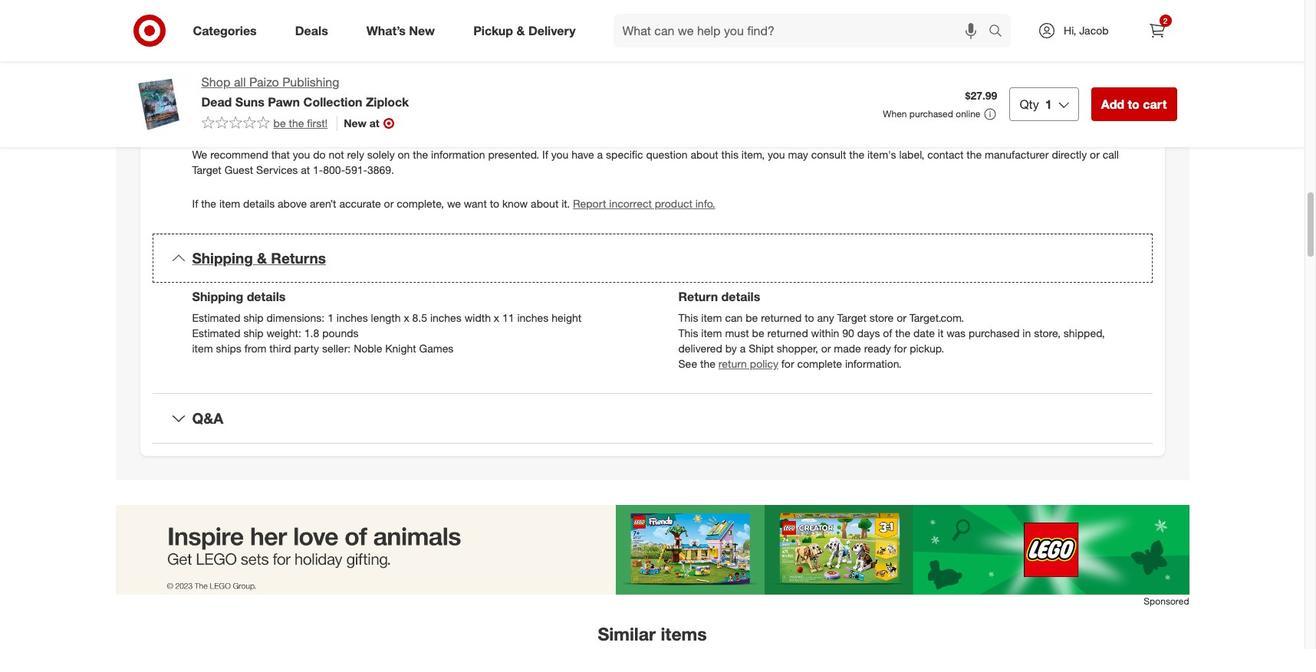 Task type: vqa. For each thing, say whether or not it's contained in the screenshot.
Redcard link
no



Task type: locate. For each thing, give the bounding box(es) containing it.
1.8
[[304, 327, 319, 340]]

consult
[[811, 148, 846, 161]]

ship
[[243, 312, 264, 325], [243, 327, 264, 340]]

1 vertical spatial if
[[192, 197, 198, 210]]

search button
[[982, 14, 1019, 51]]

q&a button
[[152, 394, 1153, 443]]

item
[[245, 111, 266, 124], [219, 197, 240, 210], [701, 312, 722, 325], [701, 327, 722, 340], [192, 342, 213, 355]]

imported
[[326, 59, 370, 72]]

modify
[[1067, 111, 1100, 124]]

0 horizontal spatial 1
[[328, 312, 334, 325]]

details up dimensions:
[[247, 289, 286, 305]]

0 vertical spatial returned
[[761, 312, 802, 325]]

1 horizontal spatial purchased
[[969, 327, 1020, 340]]

new down collection
[[344, 116, 367, 130]]

1 horizontal spatial information
[[730, 111, 784, 124]]

be right can
[[746, 312, 758, 325]]

were
[[304, 111, 327, 124]]

information down plus™
[[431, 148, 485, 161]]

in up 'paizo'
[[259, 59, 268, 72]]

shipped,
[[1064, 327, 1105, 340]]

does
[[542, 111, 566, 124]]

shipping details estimated ship dimensions: 1 inches length x 8.5 inches width x 11 inches height estimated ship weight: 1.8 pounds item ships from third party seller: noble knight games
[[192, 289, 582, 355]]

about left it.
[[531, 197, 559, 210]]

9781640780682
[[221, 12, 299, 25]]

at down 'ziplock' in the left top of the page
[[370, 116, 379, 130]]

0 horizontal spatial a
[[597, 148, 603, 161]]

2 horizontal spatial inches
[[517, 312, 549, 325]]

0 vertical spatial estimated
[[192, 312, 241, 325]]

may inside "we recommend that you do not rely solely on the information presented. if you have a specific question about this item, you may consult the item's label, contact the manufacturer directly or call target guest services at 1-800-591-3869."
[[788, 148, 808, 161]]

0 vertical spatial above
[[213, 111, 242, 124]]

details down pawn
[[269, 111, 301, 124]]

2 vertical spatial be
[[752, 327, 765, 340]]

this
[[710, 111, 727, 124], [722, 148, 739, 161]]

0 vertical spatial their
[[1103, 111, 1124, 124]]

1 vertical spatial for
[[782, 358, 794, 371]]

1 vertical spatial this
[[722, 148, 739, 161]]

categories
[[193, 23, 257, 38]]

new right what's
[[409, 23, 435, 38]]

online
[[956, 108, 981, 120]]

above up and
[[213, 111, 242, 124]]

1 horizontal spatial you
[[551, 148, 569, 161]]

1 vertical spatial estimated
[[192, 327, 241, 340]]

be inside be the first! link
[[273, 116, 286, 130]]

image of dead suns pawn collection ziplock image
[[128, 74, 189, 135]]

target inside "we recommend that you do not rely solely on the information presented. if you have a specific question about this item, you may consult the item's label, contact the manufacturer directly or call target guest services at 1-800-591-3869."
[[192, 164, 222, 177]]

items right similar
[[661, 624, 707, 645]]

presented.
[[488, 148, 539, 161]]

shipping inside dropdown button
[[192, 250, 253, 267]]

0 vertical spatial if
[[542, 148, 548, 161]]

you left do
[[293, 148, 310, 161]]

shipping & returns
[[192, 250, 326, 267]]

you right item,
[[768, 148, 785, 161]]

dead
[[201, 94, 232, 110]]

2 ship from the top
[[243, 327, 264, 340]]

0 vertical spatial purchased
[[910, 108, 954, 120]]

0 horizontal spatial items
[[192, 127, 218, 140]]

0 horizontal spatial above
[[213, 111, 242, 124]]

by down 'ziplock' in the left top of the page
[[375, 111, 387, 124]]

0 horizontal spatial about
[[531, 197, 559, 210]]

item up delivered
[[701, 327, 722, 340]]

1 vertical spatial information
[[431, 148, 485, 161]]

the inside the above item details were provided by the target plus™ partner. target does not represent or warrant that this information is accurate or complete. on occasion, manufacturers may modify their items and update their labels.
[[390, 111, 405, 124]]

above left aren't
[[278, 197, 307, 210]]

made down 90
[[834, 342, 861, 355]]

or left call
[[1090, 148, 1100, 161]]

a right have at the left of page
[[597, 148, 603, 161]]

2 this from the top
[[679, 327, 698, 340]]

& inside dropdown button
[[257, 250, 267, 267]]

1 vertical spatial not
[[329, 148, 344, 161]]

to right want
[[490, 197, 499, 210]]

above
[[213, 111, 242, 124], [278, 197, 307, 210]]

0 horizontal spatial may
[[788, 148, 808, 161]]

directly
[[1052, 148, 1087, 161]]

you
[[293, 148, 310, 161], [551, 148, 569, 161], [768, 148, 785, 161]]

1 vertical spatial ship
[[243, 327, 264, 340]]

suns
[[235, 94, 264, 110]]

inches up pounds at the bottom of page
[[337, 312, 368, 325]]

1 up pounds at the bottom of page
[[328, 312, 334, 325]]

it.
[[562, 197, 570, 210]]

2
[[1164, 16, 1168, 25]]

0 horizontal spatial &
[[257, 250, 267, 267]]

: left "9781640780682"
[[215, 12, 218, 25]]

pickup & delivery
[[473, 23, 576, 38]]

at left 1-
[[301, 164, 310, 177]]

or inside "we recommend that you do not rely solely on the information presented. if you have a specific question about this item, you may consult the item's label, contact the manufacturer directly or call target guest services at 1-800-591-3869."
[[1090, 148, 1100, 161]]

was
[[947, 327, 966, 340]]

1 horizontal spatial accurate
[[798, 111, 839, 124]]

occasion,
[[922, 111, 968, 124]]

1 vertical spatial about
[[531, 197, 559, 210]]

information left is
[[730, 111, 784, 124]]

above inside the above item details were provided by the target plus™ partner. target does not represent or warrant that this information is accurate or complete. on occasion, manufacturers may modify their items and update their labels.
[[213, 111, 242, 124]]

information.
[[845, 358, 902, 371]]

0 horizontal spatial that
[[271, 148, 290, 161]]

if
[[542, 148, 548, 161], [192, 197, 198, 210]]

0 horizontal spatial by
[[375, 111, 387, 124]]

0 vertical spatial not
[[569, 111, 585, 124]]

a up return policy link
[[740, 342, 746, 355]]

accurate
[[798, 111, 839, 124], [339, 197, 381, 210]]

be up shipt
[[752, 327, 765, 340]]

or left complete. at the top right
[[842, 111, 852, 124]]

0 horizontal spatial their
[[279, 127, 301, 140]]

1 vertical spatial :
[[223, 59, 226, 72]]

policy
[[750, 358, 779, 371]]

2 horizontal spatial to
[[1128, 97, 1140, 112]]

purchased
[[910, 108, 954, 120], [969, 327, 1020, 340]]

1 vertical spatial that
[[271, 148, 290, 161]]

if the item details above aren't accurate or complete, we want to know about it. report incorrect product info.
[[192, 197, 715, 210]]

1 vertical spatial made
[[834, 342, 861, 355]]

0 vertical spatial ship
[[243, 312, 264, 325]]

that right 'warrant'
[[688, 111, 707, 124]]

purchased right when
[[910, 108, 954, 120]]

1 horizontal spatial about
[[691, 148, 719, 161]]

1 this from the top
[[679, 312, 698, 325]]

shipping
[[192, 250, 253, 267], [192, 289, 243, 305]]

items inside region
[[661, 624, 707, 645]]

to left any
[[805, 312, 814, 325]]

categories link
[[180, 14, 276, 48]]

by inside the return details this item can be returned to any target store or target.com. this item must be returned within 90 days of the date it was purchased in store, shipped, delivered by a shipt shopper, or made ready for pickup. see the return policy for complete information.
[[726, 342, 737, 355]]

0 vertical spatial to
[[1128, 97, 1140, 112]]

if right presented.
[[542, 148, 548, 161]]

1 vertical spatial &
[[257, 250, 267, 267]]

0 vertical spatial :
[[215, 12, 218, 25]]

1 shipping from the top
[[192, 250, 253, 267]]

1 horizontal spatial that
[[688, 111, 707, 124]]

may left "consult"
[[788, 148, 808, 161]]

this right 'warrant'
[[710, 111, 727, 124]]

for down the shopper,
[[782, 358, 794, 371]]

the
[[271, 59, 286, 72], [390, 111, 405, 124], [289, 116, 304, 130], [413, 148, 428, 161], [849, 148, 865, 161], [967, 148, 982, 161], [201, 197, 216, 210], [895, 327, 911, 340], [700, 358, 716, 371]]

0 vertical spatial accurate
[[798, 111, 839, 124]]

0 vertical spatial be
[[273, 116, 286, 130]]

1 horizontal spatial made
[[834, 342, 861, 355]]

at
[[370, 116, 379, 130], [301, 164, 310, 177]]

shipping left returns
[[192, 250, 253, 267]]

the above item details were provided by the target plus™ partner. target does not represent or warrant that this information is accurate or complete. on occasion, manufacturers may modify their items and update their labels.
[[192, 111, 1124, 140]]

about right question
[[691, 148, 719, 161]]

for right ready on the bottom of the page
[[894, 342, 907, 355]]

the left first! in the top left of the page
[[289, 116, 304, 130]]

1 vertical spatial this
[[679, 327, 698, 340]]

0 horizontal spatial inches
[[337, 312, 368, 325]]

or up publishing
[[314, 59, 323, 72]]

made
[[229, 59, 256, 72], [834, 342, 861, 355]]

information
[[730, 111, 784, 124], [431, 148, 485, 161]]

0 horizontal spatial x
[[404, 312, 409, 325]]

purchased right was
[[969, 327, 1020, 340]]

call
[[1103, 148, 1119, 161]]

0 horizontal spatial at
[[301, 164, 310, 177]]

qty
[[1020, 97, 1039, 112]]

1 vertical spatial be
[[746, 312, 758, 325]]

we
[[192, 148, 207, 161]]

1 horizontal spatial inches
[[430, 312, 462, 325]]

1 horizontal spatial their
[[1103, 111, 1124, 124]]

date
[[914, 327, 935, 340]]

inches right 11 on the left top
[[517, 312, 549, 325]]

0 vertical spatial in
[[259, 59, 268, 72]]

deals
[[295, 23, 328, 38]]

target up 90
[[837, 312, 867, 325]]

x left the "8.5"
[[404, 312, 409, 325]]

item left can
[[701, 312, 722, 325]]

target left plus™
[[408, 111, 438, 124]]

return details this item can be returned to any target store or target.com. this item must be returned within 90 days of the date it was purchased in store, shipped, delivered by a shipt shopper, or made ready for pickup. see the return policy for complete information.
[[679, 289, 1105, 371]]

this left item,
[[722, 148, 739, 161]]

1 ship from the top
[[243, 312, 264, 325]]

1 right qty
[[1045, 97, 1052, 112]]

0 horizontal spatial to
[[490, 197, 499, 210]]

1
[[1045, 97, 1052, 112], [328, 312, 334, 325]]

their left labels. at the left of page
[[279, 127, 301, 140]]

this down return
[[679, 312, 698, 325]]

the down 'ziplock' in the left top of the page
[[390, 111, 405, 124]]

1 vertical spatial shipping
[[192, 289, 243, 305]]

1 horizontal spatial in
[[1023, 327, 1031, 340]]

0 horizontal spatial information
[[431, 148, 485, 161]]

$27.99
[[965, 89, 998, 102]]

0 vertical spatial a
[[597, 148, 603, 161]]

knight
[[385, 342, 416, 355]]

about inside "we recommend that you do not rely solely on the information presented. if you have a specific question about this item, you may consult the item's label, contact the manufacturer directly or call target guest services at 1-800-591-3869."
[[691, 148, 719, 161]]

information inside "we recommend that you do not rely solely on the information presented. if you have a specific question about this item, you may consult the item's label, contact the manufacturer directly or call target guest services at 1-800-591-3869."
[[431, 148, 485, 161]]

1 vertical spatial purchased
[[969, 327, 1020, 340]]

their right the modify
[[1103, 111, 1124, 124]]

noble
[[354, 342, 382, 355]]

to right add
[[1128, 97, 1140, 112]]

0 horizontal spatial not
[[329, 148, 344, 161]]

0 vertical spatial may
[[1044, 111, 1064, 124]]

shipping up ships
[[192, 289, 243, 305]]

1 horizontal spatial at
[[370, 116, 379, 130]]

2 vertical spatial to
[[805, 312, 814, 325]]

0 horizontal spatial accurate
[[339, 197, 381, 210]]

have
[[572, 148, 594, 161]]

1 horizontal spatial not
[[569, 111, 585, 124]]

or left 'warrant'
[[636, 111, 646, 124]]

target down we
[[192, 164, 222, 177]]

0 horizontal spatial :
[[215, 12, 218, 25]]

accurate right is
[[798, 111, 839, 124]]

delivery
[[528, 23, 576, 38]]

delivered
[[679, 342, 723, 355]]

details inside the return details this item can be returned to any target store or target.com. this item must be returned within 90 days of the date it was purchased in store, shipped, delivered by a shipt shopper, or made ready for pickup. see the return policy for complete information.
[[722, 289, 761, 305]]

accurate down 591-
[[339, 197, 381, 210]]

1 vertical spatial by
[[726, 342, 737, 355]]

& left returns
[[257, 250, 267, 267]]

1 horizontal spatial x
[[494, 312, 499, 325]]

: for origin
[[223, 59, 226, 72]]

item down the guest
[[219, 197, 240, 210]]

not up the 800-
[[329, 148, 344, 161]]

on
[[905, 111, 919, 124]]

: up shop
[[223, 59, 226, 72]]

0 horizontal spatial made
[[229, 59, 256, 72]]

0 horizontal spatial you
[[293, 148, 310, 161]]

inches right the "8.5"
[[430, 312, 462, 325]]

1 inches from the left
[[337, 312, 368, 325]]

1 horizontal spatial may
[[1044, 111, 1064, 124]]

usa
[[289, 59, 311, 72]]

1 horizontal spatial by
[[726, 342, 737, 355]]

party
[[294, 342, 319, 355]]

the down delivered
[[700, 358, 716, 371]]

be down pawn
[[273, 116, 286, 130]]

in left store,
[[1023, 327, 1031, 340]]

details inside the above item details were provided by the target plus™ partner. target does not represent or warrant that this information is accurate or complete. on occasion, manufacturers may modify their items and update their labels.
[[269, 111, 301, 124]]

guest
[[225, 164, 253, 177]]

0 vertical spatial by
[[375, 111, 387, 124]]

items down the
[[192, 127, 218, 140]]

0 vertical spatial at
[[370, 116, 379, 130]]

report
[[573, 197, 606, 210]]

item left ships
[[192, 342, 213, 355]]

0 vertical spatial items
[[192, 127, 218, 140]]

11
[[502, 312, 514, 325]]

2 x from the left
[[494, 312, 499, 325]]

by up return
[[726, 342, 737, 355]]

not right does
[[569, 111, 585, 124]]

1 horizontal spatial above
[[278, 197, 307, 210]]

at inside "we recommend that you do not rely solely on the information presented. if you have a specific question about this item, you may consult the item's label, contact the manufacturer directly or call target guest services at 1-800-591-3869."
[[301, 164, 310, 177]]

0 horizontal spatial new
[[344, 116, 367, 130]]

item up update
[[245, 111, 266, 124]]

may right qty
[[1044, 111, 1064, 124]]

if down we
[[192, 197, 198, 210]]

details
[[269, 111, 301, 124], [243, 197, 275, 210], [247, 289, 286, 305], [722, 289, 761, 305]]

1 you from the left
[[293, 148, 310, 161]]

0 vertical spatial information
[[730, 111, 784, 124]]

1 horizontal spatial if
[[542, 148, 548, 161]]

shipping inside shipping details estimated ship dimensions: 1 inches length x 8.5 inches width x 11 inches height estimated ship weight: 1.8 pounds item ships from third party seller: noble knight games
[[192, 289, 243, 305]]

to inside button
[[1128, 97, 1140, 112]]

this up delivered
[[679, 327, 698, 340]]

1 horizontal spatial a
[[740, 342, 746, 355]]

shipping for shipping & returns
[[192, 250, 253, 267]]

not inside the above item details were provided by the target plus™ partner. target does not represent or warrant that this information is accurate or complete. on occasion, manufacturers may modify their items and update their labels.
[[569, 111, 585, 124]]

1 vertical spatial at
[[301, 164, 310, 177]]

x left 11 on the left top
[[494, 312, 499, 325]]

returned
[[761, 312, 802, 325], [768, 327, 808, 340]]

be the first!
[[273, 116, 328, 130]]

what's
[[367, 23, 406, 38]]

1 horizontal spatial :
[[223, 59, 226, 72]]

1 vertical spatial in
[[1023, 327, 1031, 340]]

1 vertical spatial 1
[[328, 312, 334, 325]]

you left have at the left of page
[[551, 148, 569, 161]]

& right pickup on the top of page
[[517, 23, 525, 38]]

1 inside shipping details estimated ship dimensions: 1 inches length x 8.5 inches width x 11 inches height estimated ship weight: 1.8 pounds item ships from third party seller: noble knight games
[[328, 312, 334, 325]]

plus™
[[441, 111, 467, 124]]

0 vertical spatial this
[[679, 312, 698, 325]]

items inside the above item details were provided by the target plus™ partner. target does not represent or warrant that this information is accurate or complete. on occasion, manufacturers may modify their items and update their labels.
[[192, 127, 218, 140]]

add to cart button
[[1091, 87, 1177, 121]]

0 vertical spatial new
[[409, 23, 435, 38]]

0 vertical spatial about
[[691, 148, 719, 161]]

2 horizontal spatial you
[[768, 148, 785, 161]]

that up services
[[271, 148, 290, 161]]

1 horizontal spatial items
[[661, 624, 707, 645]]

be
[[273, 116, 286, 130], [746, 312, 758, 325], [752, 327, 765, 340]]

2 shipping from the top
[[192, 289, 243, 305]]

details up can
[[722, 289, 761, 305]]

items
[[192, 127, 218, 140], [661, 624, 707, 645]]

for
[[894, 342, 907, 355], [782, 358, 794, 371]]

target inside the return details this item can be returned to any target store or target.com. this item must be returned within 90 days of the date it was purchased in store, shipped, delivered by a shipt shopper, or made ready for pickup. see the return policy for complete information.
[[837, 312, 867, 325]]

made up all
[[229, 59, 256, 72]]



Task type: describe. For each thing, give the bounding box(es) containing it.
the left item's
[[849, 148, 865, 161]]

1 x from the left
[[404, 312, 409, 325]]

report incorrect product info. button
[[573, 197, 715, 212]]

partner.
[[470, 111, 507, 124]]

product
[[655, 197, 693, 210]]

it
[[938, 327, 944, 340]]

if inside "we recommend that you do not rely solely on the information presented. if you have a specific question about this item, you may consult the item's label, contact the manufacturer directly or call target guest services at 1-800-591-3869."
[[542, 148, 548, 161]]

on
[[398, 148, 410, 161]]

days
[[857, 327, 880, 340]]

services
[[256, 164, 298, 177]]

ships
[[216, 342, 242, 355]]

1 vertical spatial accurate
[[339, 197, 381, 210]]

1 horizontal spatial new
[[409, 23, 435, 38]]

from
[[244, 342, 267, 355]]

any
[[817, 312, 834, 325]]

3 you from the left
[[768, 148, 785, 161]]

or right store
[[897, 312, 907, 325]]

add
[[1101, 97, 1125, 112]]

8.5
[[412, 312, 427, 325]]

item's
[[868, 148, 896, 161]]

length
[[371, 312, 401, 325]]

target.com.
[[910, 312, 964, 325]]

return
[[679, 289, 718, 305]]

0 horizontal spatial for
[[782, 358, 794, 371]]

store
[[870, 312, 894, 325]]

the right on
[[413, 148, 428, 161]]

2 inches from the left
[[430, 312, 462, 325]]

warrant
[[649, 111, 685, 124]]

1 vertical spatial to
[[490, 197, 499, 210]]

to inside the return details this item can be returned to any target store or target.com. this item must be returned within 90 days of the date it was purchased in store, shipped, delivered by a shipt shopper, or made ready for pickup. see the return policy for complete information.
[[805, 312, 814, 325]]

rely
[[347, 148, 364, 161]]

0 vertical spatial made
[[229, 59, 256, 72]]

similar items region
[[115, 505, 1189, 650]]

shop all paizo publishing dead suns pawn collection ziplock
[[201, 74, 409, 110]]

know
[[502, 197, 528, 210]]

a inside "we recommend that you do not rely solely on the information presented. if you have a specific question about this item, you may consult the item's label, contact the manufacturer directly or call target guest services at 1-800-591-3869."
[[597, 148, 603, 161]]

1 vertical spatial above
[[278, 197, 307, 210]]

the right of
[[895, 327, 911, 340]]

pounds
[[322, 327, 359, 340]]

and
[[221, 127, 240, 140]]

must
[[725, 327, 749, 340]]

by inside the above item details were provided by the target plus™ partner. target does not represent or warrant that this information is accurate or complete. on occasion, manufacturers may modify their items and update their labels.
[[375, 111, 387, 124]]

not inside "we recommend that you do not rely solely on the information presented. if you have a specific question about this item, you may consult the item's label, contact the manufacturer directly or call target guest services at 1-800-591-3869."
[[329, 148, 344, 161]]

collection
[[303, 94, 362, 110]]

returns
[[271, 250, 326, 267]]

item inside shipping details estimated ship dimensions: 1 inches length x 8.5 inches width x 11 inches height estimated ship weight: 1.8 pounds item ships from third party seller: noble knight games
[[192, 342, 213, 355]]

hi, jacob
[[1064, 24, 1109, 37]]

pickup & delivery link
[[460, 14, 595, 48]]

& for pickup
[[517, 23, 525, 38]]

the left usa
[[271, 59, 286, 72]]

a inside the return details this item can be returned to any target store or target.com. this item must be returned within 90 days of the date it was purchased in store, shipped, delivered by a shipt shopper, or made ready for pickup. see the return policy for complete information.
[[740, 342, 746, 355]]

item inside the above item details were provided by the target plus™ partner. target does not represent or warrant that this information is accurate or complete. on occasion, manufacturers may modify their items and update their labels.
[[245, 111, 266, 124]]

in inside the return details this item can be returned to any target store or target.com. this item must be returned within 90 days of the date it was purchased in store, shipped, delivered by a shipt shopper, or made ready for pickup. see the return policy for complete information.
[[1023, 327, 1031, 340]]

shipt
[[749, 342, 774, 355]]

item,
[[742, 148, 765, 161]]

we recommend that you do not rely solely on the information presented. if you have a specific question about this item, you may consult the item's label, contact the manufacturer directly or call target guest services at 1-800-591-3869.
[[192, 148, 1119, 177]]

information inside the above item details were provided by the target plus™ partner. target does not represent or warrant that this information is accurate or complete. on occasion, manufacturers may modify their items and update their labels.
[[730, 111, 784, 124]]

3 inches from the left
[[517, 312, 549, 325]]

when
[[883, 108, 907, 120]]

1 horizontal spatial 1
[[1045, 97, 1052, 112]]

purchased inside the return details this item can be returned to any target store or target.com. this item must be returned within 90 days of the date it was purchased in store, shipped, delivered by a shipt shopper, or made ready for pickup. see the return policy for complete information.
[[969, 327, 1020, 340]]

the down we
[[201, 197, 216, 210]]

that inside "we recommend that you do not rely solely on the information presented. if you have a specific question about this item, you may consult the item's label, contact the manufacturer directly or call target guest services at 1-800-591-3869."
[[271, 148, 290, 161]]

details inside shipping details estimated ship dimensions: 1 inches length x 8.5 inches width x 11 inches height estimated ship weight: 1.8 pounds item ships from third party seller: noble knight games
[[247, 289, 286, 305]]

we
[[447, 197, 461, 210]]

this inside "we recommend that you do not rely solely on the information presented. if you have a specific question about this item, you may consult the item's label, contact the manufacturer directly or call target guest services at 1-800-591-3869."
[[722, 148, 739, 161]]

1 estimated from the top
[[192, 312, 241, 325]]

591-
[[345, 164, 367, 177]]

advertisement region
[[115, 505, 1189, 595]]

when purchased online
[[883, 108, 981, 120]]

ready
[[864, 342, 891, 355]]

what's new
[[367, 23, 435, 38]]

store,
[[1034, 327, 1061, 340]]

pickup.
[[910, 342, 944, 355]]

this inside the above item details were provided by the target plus™ partner. target does not represent or warrant that this information is accurate or complete. on occasion, manufacturers may modify their items and update their labels.
[[710, 111, 727, 124]]

question
[[646, 148, 688, 161]]

represent
[[588, 111, 633, 124]]

games
[[419, 342, 454, 355]]

2 link
[[1140, 14, 1174, 48]]

first!
[[307, 116, 328, 130]]

do
[[313, 148, 326, 161]]

the right contact
[[967, 148, 982, 161]]

target left does
[[510, 111, 539, 124]]

90
[[843, 327, 855, 340]]

provided
[[330, 111, 372, 124]]

return policy link
[[719, 358, 779, 371]]

origin
[[192, 59, 223, 72]]

what's new link
[[353, 14, 454, 48]]

details down services
[[243, 197, 275, 210]]

shipping for shipping details estimated ship dimensions: 1 inches length x 8.5 inches width x 11 inches height estimated ship weight: 1.8 pounds item ships from third party seller: noble knight games
[[192, 289, 243, 305]]

info.
[[696, 197, 715, 210]]

q&a
[[192, 410, 223, 427]]

800-
[[323, 164, 345, 177]]

0 vertical spatial for
[[894, 342, 907, 355]]

2 estimated from the top
[[192, 327, 241, 340]]

qty 1
[[1020, 97, 1052, 112]]

accurate inside the above item details were provided by the target plus™ partner. target does not represent or warrant that this information is accurate or complete. on occasion, manufacturers may modify their items and update their labels.
[[798, 111, 839, 124]]

specific
[[606, 148, 643, 161]]

labels.
[[304, 127, 334, 140]]

3869.
[[367, 164, 394, 177]]

1-
[[313, 164, 323, 177]]

be the first! link
[[201, 116, 328, 131]]

What can we help you find? suggestions appear below search field
[[613, 14, 993, 48]]

search
[[982, 24, 1019, 40]]

origin : made in the usa or imported
[[192, 59, 370, 72]]

made inside the return details this item can be returned to any target store or target.com. this item must be returned within 90 days of the date it was purchased in store, shipped, delivered by a shipt shopper, or made ready for pickup. see the return policy for complete information.
[[834, 342, 861, 355]]

add to cart
[[1101, 97, 1167, 112]]

new at
[[344, 116, 379, 130]]

similar items
[[598, 624, 707, 645]]

shopper,
[[777, 342, 818, 355]]

jacob
[[1080, 24, 1109, 37]]

or left complete,
[[384, 197, 394, 210]]

the
[[192, 111, 210, 124]]

may inside the above item details were provided by the target plus™ partner. target does not represent or warrant that this information is accurate or complete. on occasion, manufacturers may modify their items and update their labels.
[[1044, 111, 1064, 124]]

or down within
[[821, 342, 831, 355]]

0 horizontal spatial in
[[259, 59, 268, 72]]

0 horizontal spatial purchased
[[910, 108, 954, 120]]

see
[[679, 358, 697, 371]]

similar
[[598, 624, 656, 645]]

dimensions:
[[267, 312, 325, 325]]

ziplock
[[366, 94, 409, 110]]

manufacturers
[[971, 111, 1041, 124]]

contact
[[928, 148, 964, 161]]

cart
[[1143, 97, 1167, 112]]

& for shipping
[[257, 250, 267, 267]]

1 vertical spatial their
[[279, 127, 301, 140]]

2 you from the left
[[551, 148, 569, 161]]

: for upc
[[215, 12, 218, 25]]

1 vertical spatial returned
[[768, 327, 808, 340]]

update
[[242, 127, 276, 140]]

shop
[[201, 74, 230, 90]]

of
[[883, 327, 893, 340]]

return
[[719, 358, 747, 371]]

that inside the above item details were provided by the target plus™ partner. target does not represent or warrant that this information is accurate or complete. on occasion, manufacturers may modify their items and update their labels.
[[688, 111, 707, 124]]

within
[[811, 327, 840, 340]]



